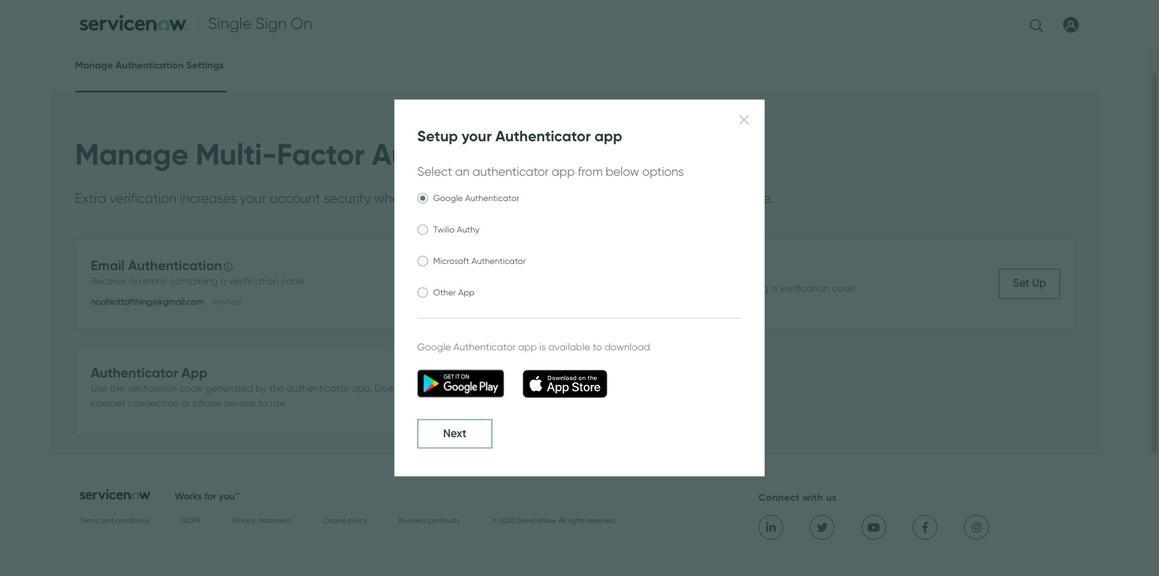 Task type: locate. For each thing, give the bounding box(es) containing it.
servicenow image for works
[[80, 489, 151, 500]]

2 vertical spatial app
[[518, 342, 537, 354]]

by
[[256, 383, 267, 395]]

receive a text message containing a verification code
[[611, 283, 856, 295]]

0 horizontal spatial to
[[258, 398, 268, 410]]

privacy statement
[[232, 516, 291, 525]]

business continuity
[[399, 516, 460, 525]]

twilio authy
[[433, 225, 480, 236]]

1 manage from the top
[[75, 59, 113, 72]]

up
[[1032, 277, 1047, 290], [512, 384, 526, 398]]

authentication down single sign on link
[[116, 59, 184, 72]]

containing right message
[[721, 283, 769, 295]]

app for authenticator
[[552, 165, 575, 179]]

app for authenticator
[[595, 127, 622, 146]]

an up the in
[[455, 165, 470, 179]]

set up for the left set up button
[[493, 384, 526, 398]]

use. right service
[[270, 398, 288, 410]]

0 horizontal spatial app
[[182, 365, 208, 382]]

setup
[[417, 127, 458, 146]]

app right other
[[458, 288, 475, 299]]

1 vertical spatial app
[[552, 165, 575, 179]]

2 horizontal spatial to
[[593, 342, 602, 354]]

set up
[[1013, 277, 1047, 290], [493, 384, 526, 398]]

reserved.
[[587, 516, 617, 525]]

0 vertical spatial settings
[[186, 59, 224, 72]]

1 vertical spatial use.
[[270, 398, 288, 410]]

0 vertical spatial set up
[[1013, 277, 1047, 290]]

authentication up the google authenticator
[[372, 136, 575, 173]]

authenticator
[[496, 127, 591, 146], [465, 194, 519, 204], [472, 257, 526, 267], [454, 342, 516, 354], [91, 365, 178, 382]]

verification
[[109, 190, 176, 207], [229, 276, 279, 287], [780, 283, 830, 295], [127, 383, 177, 395]]

1 vertical spatial authentication
[[372, 136, 575, 173]]

servicenow image for single
[[80, 15, 188, 31]]

0 vertical spatial use.
[[749, 190, 773, 207]]

0 vertical spatial an
[[455, 165, 470, 179]]

receive for receive an email containing a verification code
[[91, 276, 126, 287]]

google down select
[[433, 194, 463, 204]]

1 horizontal spatial settings
[[583, 136, 694, 173]]

statement
[[257, 516, 291, 525]]

0 horizontal spatial a
[[220, 276, 226, 287]]

authentication for email authentication
[[128, 258, 222, 274]]

0 vertical spatial set
[[1013, 277, 1030, 290]]

2 servicenow image from the top
[[80, 489, 151, 500]]

google up require
[[417, 342, 451, 354]]

1 vertical spatial to
[[593, 342, 602, 354]]

code
[[281, 276, 305, 287], [832, 283, 856, 295], [179, 383, 203, 395]]

authenticator inside authenticator app use the verification code generated by the authenticator app. doesn't require an internet connection or phone service to use.
[[91, 365, 178, 382]]

settings down single sign on link
[[186, 59, 224, 72]]

an left the 'email'
[[129, 276, 140, 287]]

app for other
[[458, 288, 475, 299]]

1 vertical spatial app
[[182, 365, 208, 382]]

settings up enabled on the top
[[583, 136, 694, 173]]

settings
[[186, 59, 224, 72], [583, 136, 694, 173]]

1 vertical spatial authenticator
[[287, 383, 349, 395]]

select an authenticator app from below options
[[417, 165, 684, 179]]

manage for manage authentication settings
[[75, 59, 113, 72]]

2 horizontal spatial app
[[595, 127, 622, 146]]

1 vertical spatial an
[[129, 276, 140, 287]]

a
[[220, 276, 226, 287], [649, 283, 655, 295], [771, 283, 778, 295]]

0 vertical spatial authenticator
[[473, 165, 549, 179]]

google
[[433, 194, 463, 204], [417, 342, 451, 354]]

manage multi-factor authentication settings
[[75, 136, 694, 173]]

1 vertical spatial set up
[[493, 384, 526, 398]]

1 horizontal spatial authenticator
[[473, 165, 549, 179]]

0 horizontal spatial your
[[240, 190, 266, 207]]

policy
[[348, 516, 367, 525]]

your right setup
[[462, 127, 492, 146]]

2 vertical spatial to
[[258, 398, 268, 410]]

signing
[[411, 190, 454, 207]]

business
[[399, 516, 426, 525]]

generated
[[205, 383, 253, 395]]

0 vertical spatial to
[[470, 190, 483, 207]]

servicenow image up terms and conditions at the bottom left
[[80, 489, 151, 500]]

1 horizontal spatial set
[[1013, 277, 1030, 290]]

and
[[100, 516, 114, 525]]

0 vertical spatial up
[[1032, 277, 1047, 290]]

1 the from the left
[[110, 383, 125, 395]]

0 horizontal spatial authenticator
[[287, 383, 349, 395]]

1 horizontal spatial set up button
[[999, 269, 1061, 300]]

app up below
[[595, 127, 622, 146]]

authenticator down authy
[[472, 257, 526, 267]]

other app
[[433, 288, 475, 299]]

2 manage from the top
[[75, 136, 188, 173]]

1 horizontal spatial use.
[[749, 190, 773, 207]]

1 vertical spatial up
[[512, 384, 526, 398]]

containing
[[170, 276, 218, 287], [721, 283, 769, 295]]

1 horizontal spatial the
[[269, 383, 284, 395]]

1 vertical spatial settings
[[583, 136, 694, 173]]

servicenow
[[486, 190, 558, 207]]

authentication up the 'email'
[[128, 258, 222, 274]]

google authenticator
[[433, 194, 519, 204]]

authenticator up the connection
[[91, 365, 178, 382]]

0 horizontal spatial containing
[[170, 276, 218, 287]]

terms and conditions
[[80, 516, 149, 525]]

google authenticator app is available to download
[[417, 342, 650, 354]]

manage
[[75, 59, 113, 72], [75, 136, 188, 173]]

servicenow image up manage authentication settings
[[80, 15, 188, 31]]

to down by
[[258, 398, 268, 410]]

servicenow image inside single sign on link
[[80, 15, 188, 31]]

app up or
[[182, 365, 208, 382]]

account
[[269, 190, 321, 207]]

for
[[204, 490, 216, 503]]

1 vertical spatial servicenow image
[[80, 489, 151, 500]]

the right by
[[269, 383, 284, 395]]

use.
[[749, 190, 773, 207], [270, 398, 288, 410]]

authenticator up servicenow
[[473, 165, 549, 179]]

business continuity link
[[399, 516, 460, 528]]

0 horizontal spatial the
[[110, 383, 125, 395]]

2 vertical spatial an
[[444, 383, 456, 395]]

an right require
[[444, 383, 456, 395]]

app left from
[[552, 165, 575, 179]]

the up the internet
[[110, 383, 125, 395]]

app left is
[[518, 342, 537, 354]]

1 vertical spatial manage
[[75, 136, 188, 173]]

1 horizontal spatial your
[[462, 127, 492, 146]]

1 horizontal spatial app
[[552, 165, 575, 179]]

select
[[417, 165, 452, 179]]

0 horizontal spatial up
[[512, 384, 526, 398]]

receive down email
[[91, 276, 126, 287]]

use. right you
[[749, 190, 773, 207]]

authenticator left is
[[454, 342, 516, 354]]

set
[[1013, 277, 1030, 290], [493, 384, 510, 398]]

internet
[[91, 398, 125, 410]]

authenticator left 'app.'
[[287, 383, 349, 395]]

servicenow image
[[80, 15, 188, 31], [80, 489, 151, 500]]

verification inside authenticator app use the verification code generated by the authenticator app. doesn't require an internet connection or phone service to use.
[[127, 383, 177, 395]]

connection
[[128, 398, 179, 410]]

2 the from the left
[[269, 383, 284, 395]]

1 horizontal spatial app
[[458, 288, 475, 299]]

the
[[110, 383, 125, 395], [269, 383, 284, 395]]

authenticator
[[473, 165, 549, 179], [287, 383, 349, 395]]

code inside authenticator app use the verification code generated by the authenticator app. doesn't require an internet connection or phone service to use.
[[179, 383, 203, 395]]

0 horizontal spatial code
[[179, 383, 203, 395]]

twilio
[[433, 225, 455, 236]]

0 vertical spatial manage
[[75, 59, 113, 72]]

1 vertical spatial google
[[417, 342, 451, 354]]

is
[[540, 342, 546, 354]]

2 vertical spatial authentication
[[128, 258, 222, 274]]

1 vertical spatial set
[[493, 384, 510, 398]]

phone
[[193, 398, 222, 410]]

authenticator app use the verification code generated by the authenticator app. doesn't require an internet connection or phone service to use.
[[91, 365, 456, 410]]

connect
[[759, 492, 800, 505]]

0 vertical spatial servicenow image
[[80, 15, 188, 31]]

0 horizontal spatial settings
[[186, 59, 224, 72]]

security
[[324, 190, 371, 207]]

terms and conditions link
[[80, 516, 149, 528]]

0 vertical spatial set up button
[[999, 269, 1061, 300]]

to right available
[[593, 342, 602, 354]]

gdpr link
[[181, 516, 200, 528]]

require
[[411, 383, 442, 395]]

on
[[291, 14, 312, 33]]

0 vertical spatial google
[[433, 194, 463, 204]]

receive left text
[[611, 283, 646, 295]]

0 horizontal spatial set up
[[493, 384, 526, 398]]

1 horizontal spatial up
[[1032, 277, 1047, 290]]

receive for receive a text message containing a verification code
[[611, 283, 646, 295]]

2 horizontal spatial code
[[832, 283, 856, 295]]

applications
[[645, 190, 721, 207]]

containing right the 'email'
[[170, 276, 218, 287]]

your left account
[[240, 190, 266, 207]]

0 horizontal spatial use.
[[270, 398, 288, 410]]

1 horizontal spatial set up
[[1013, 277, 1047, 290]]

0 vertical spatial authentication
[[116, 59, 184, 72]]

receive
[[91, 276, 126, 287], [611, 283, 646, 295]]

use. inside authenticator app use the verification code generated by the authenticator app. doesn't require an internet connection or phone service to use.
[[270, 398, 288, 410]]

to right the in
[[470, 190, 483, 207]]

authenticator up authy
[[465, 194, 519, 204]]

1 horizontal spatial receive
[[611, 283, 646, 295]]

app inside authenticator app use the verification code generated by the authenticator app. doesn't require an internet connection or phone service to use.
[[182, 365, 208, 382]]

0 horizontal spatial app
[[518, 342, 537, 354]]

twitter image
[[816, 523, 829, 534]]

to
[[470, 190, 483, 207], [593, 342, 602, 354], [258, 398, 268, 410]]

continuity
[[428, 516, 460, 525]]

youtube image
[[867, 523, 881, 534]]

0 vertical spatial app
[[595, 127, 622, 146]]

extra verification increases your account security when signing in to servicenow sso enabled applications you use.
[[75, 190, 773, 207]]

0 vertical spatial app
[[458, 288, 475, 299]]

1 vertical spatial set up button
[[479, 376, 541, 407]]

an for authenticator
[[455, 165, 470, 179]]

set up button
[[999, 269, 1061, 300], [479, 376, 541, 407]]

gdpr
[[181, 516, 200, 525]]

app
[[458, 288, 475, 299], [182, 365, 208, 382]]

0 horizontal spatial receive
[[91, 276, 126, 287]]

1 servicenow image from the top
[[80, 15, 188, 31]]



Task type: describe. For each thing, give the bounding box(es) containing it.
multi-
[[196, 136, 277, 173]]

authy
[[457, 225, 480, 236]]

©
[[492, 516, 498, 525]]

view image
[[224, 263, 233, 273]]

in
[[457, 190, 467, 207]]

doesn't
[[375, 383, 408, 395]]

options
[[642, 165, 684, 179]]

1 horizontal spatial to
[[470, 190, 483, 207]]

text
[[657, 283, 675, 295]]

manage authentication settings
[[75, 59, 224, 72]]

download
[[605, 342, 650, 354]]

email
[[91, 258, 125, 274]]

or
[[181, 398, 190, 410]]

facebook image
[[918, 523, 932, 534]]

authenticator up select an authenticator app from below options
[[496, 127, 591, 146]]

email
[[143, 276, 167, 287]]

microsoft
[[433, 257, 470, 267]]

verified
[[212, 297, 241, 308]]

receive an email containing a verification code
[[91, 276, 305, 287]]

email authentication
[[91, 258, 222, 274]]

authenticator inside authenticator app use the verification code generated by the authenticator app. doesn't require an internet connection or phone service to use.
[[287, 383, 349, 395]]

privacy
[[232, 516, 256, 525]]

© 2020 servicenow. all rights reserved.
[[492, 516, 617, 525]]

with
[[803, 492, 824, 505]]

use
[[91, 383, 107, 395]]

1 vertical spatial your
[[240, 190, 266, 207]]

app for authenticator
[[182, 365, 208, 382]]

increases
[[180, 190, 237, 207]]

single
[[208, 14, 252, 33]]

available
[[549, 342, 590, 354]]

set up for right set up button
[[1013, 277, 1047, 290]]

privacy statement link
[[232, 516, 291, 528]]

extra
[[75, 190, 106, 207]]

1 horizontal spatial containing
[[721, 283, 769, 295]]

0 vertical spatial your
[[462, 127, 492, 146]]

1 horizontal spatial code
[[281, 276, 305, 287]]

0 horizontal spatial set
[[493, 384, 510, 398]]

next link
[[417, 420, 492, 449]]

you™
[[219, 490, 239, 503]]

terms
[[80, 516, 99, 525]]

authenticator for google authenticator
[[465, 194, 519, 204]]

from
[[578, 165, 603, 179]]

message
[[678, 283, 718, 295]]

all
[[559, 516, 566, 525]]

authentication for manage authentication settings
[[116, 59, 184, 72]]

connect with us
[[759, 492, 837, 505]]

us
[[826, 492, 837, 505]]

service
[[224, 398, 256, 410]]

works for you™
[[174, 490, 239, 503]]

when
[[374, 190, 407, 207]]

sign
[[256, 14, 287, 33]]

instagram image
[[970, 523, 984, 534]]

single sign on link
[[80, 0, 312, 49]]

below
[[606, 165, 639, 179]]

setup your authenticator app
[[417, 127, 622, 146]]

cookie
[[323, 516, 346, 525]]

rights
[[568, 516, 586, 525]]

cookie policy link
[[323, 516, 367, 528]]

single sign on
[[208, 14, 312, 33]]

enabled
[[590, 190, 642, 207]]

2 horizontal spatial a
[[771, 283, 778, 295]]

conditions
[[115, 516, 149, 525]]

linkedin image
[[764, 523, 778, 534]]

cookie policy
[[323, 516, 367, 525]]

an inside authenticator app use the verification code generated by the authenticator app. doesn't require an internet connection or phone service to use.
[[444, 383, 456, 395]]

an for email
[[129, 276, 140, 287]]

manage for manage multi-factor authentication settings
[[75, 136, 188, 173]]

google for google authenticator
[[433, 194, 463, 204]]

works
[[174, 490, 202, 503]]

2020
[[499, 516, 516, 525]]

authenticator for google authenticator app is available to download
[[454, 342, 516, 354]]

1 horizontal spatial a
[[649, 283, 655, 295]]

google for google authenticator app is available to download
[[417, 342, 451, 354]]

factor
[[277, 136, 365, 173]]

microsoft authenticator
[[433, 257, 526, 267]]

0 horizontal spatial set up button
[[479, 376, 541, 407]]

other
[[433, 288, 456, 299]]

next
[[443, 428, 466, 441]]

you
[[724, 190, 746, 207]]

sso
[[561, 190, 587, 207]]

servicenow.
[[518, 516, 557, 525]]

to inside authenticator app use the verification code generated by the authenticator app. doesn't require an internet connection or phone service to use.
[[258, 398, 268, 410]]

authenticator for microsoft authenticator
[[472, 257, 526, 267]]

noahlottofthings@gmail.com
[[91, 297, 204, 308]]

app.
[[351, 383, 372, 395]]



Task type: vqa. For each thing, say whether or not it's contained in the screenshot.
conditions
yes



